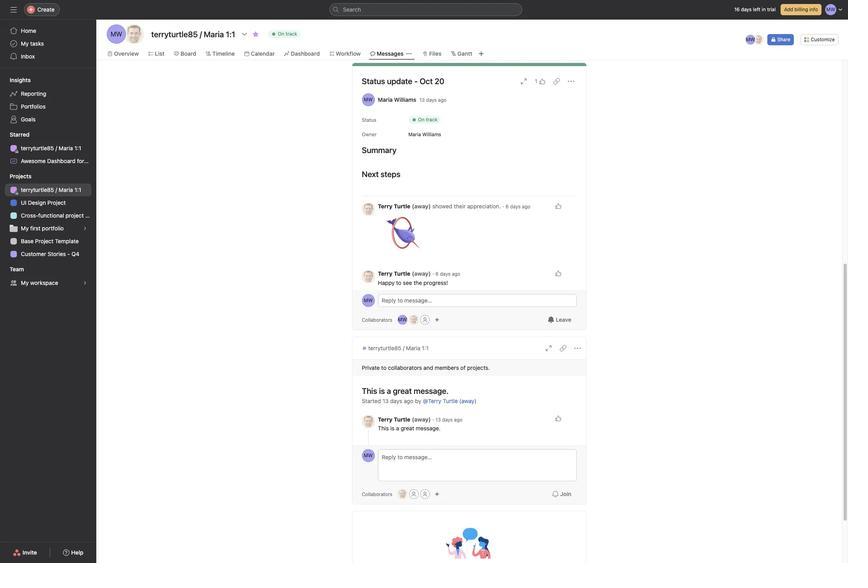 Task type: vqa. For each thing, say whether or not it's contained in the screenshot.
Share BUTTON
yes



Task type: describe. For each thing, give the bounding box(es) containing it.
projects element
[[0, 169, 96, 263]]

turtle inside 'this is a great message. started 13 days ago by @terry turtle (away)'
[[443, 398, 458, 405]]

base
[[21, 238, 34, 245]]

tasks
[[30, 40, 44, 47]]

private
[[362, 365, 380, 372]]

awesome
[[21, 158, 46, 165]]

workflow link
[[329, 49, 361, 58]]

happy to see the progress!
[[378, 280, 448, 287]]

tt left add or remove collaborators image
[[399, 492, 406, 498]]

2 vertical spatial terryturtle85 / maria 1:1
[[368, 345, 429, 352]]

1 vertical spatial project
[[47, 199, 66, 206]]

turtle for 6
[[394, 271, 410, 277]]

mw button for leave
[[362, 295, 375, 307]]

tt button left add or remove collaborators image
[[398, 490, 407, 500]]

williams for maria williams 13 days ago
[[394, 96, 416, 103]]

0 likes. click to like this task image for ago
[[555, 271, 561, 277]]

messages
[[377, 50, 404, 57]]

timeline link
[[206, 49, 235, 58]]

2 vertical spatial project
[[35, 238, 53, 245]]

in
[[762, 6, 766, 12]]

overview link
[[108, 49, 139, 58]]

13 inside maria williams 13 days ago
[[420, 97, 425, 103]]

this is a great message.
[[378, 425, 442, 432]]

template
[[55, 238, 79, 245]]

0 vertical spatial full screen image
[[521, 78, 527, 85]]

messages link
[[370, 49, 404, 58]]

maria williams 13 days ago
[[378, 96, 447, 103]]

add billing info button
[[781, 4, 822, 15]]

my for my workspace
[[21, 280, 29, 287]]

showed
[[432, 203, 452, 210]]

3 0 likes. click to like this task image from the top
[[555, 416, 561, 422]]

terry turtle link for ·
[[378, 271, 410, 277]]

maria williams
[[408, 131, 441, 137]]

1 vertical spatial mw button
[[398, 316, 407, 325]]

update
[[387, 77, 412, 86]]

inbox link
[[5, 50, 92, 63]]

ui
[[21, 199, 26, 206]]

design
[[28, 199, 46, 206]]

projects button
[[0, 173, 31, 181]]

join
[[560, 491, 571, 498]]

to for collaborators
[[381, 365, 387, 372]]

20
[[435, 77, 444, 86]]

portfolios
[[21, 103, 46, 110]]

portfolio
[[42, 225, 64, 232]]

turtle for 13
[[394, 417, 410, 423]]

share button
[[767, 34, 794, 45]]

q4
[[71, 251, 79, 258]]

my first portfolio link
[[5, 222, 92, 235]]

1:1 for project
[[75, 187, 81, 193]]

1 horizontal spatial on
[[418, 117, 425, 123]]

cross-functional project plan
[[21, 212, 96, 219]]

customize
[[811, 37, 835, 43]]

base project template
[[21, 238, 79, 245]]

happy
[[378, 280, 395, 287]]

a for this is a great message. started 13 days ago by @terry turtle (away)
[[387, 387, 391, 396]]

maria up the collaborators
[[406, 345, 420, 352]]

days inside 'this is a great message. started 13 days ago by @terry turtle (away)'
[[390, 398, 402, 405]]

track inside dropdown button
[[286, 31, 297, 37]]

tt left the happy
[[365, 274, 371, 280]]

hide sidebar image
[[10, 6, 17, 13]]

my first portfolio
[[21, 225, 64, 232]]

progress!
[[424, 280, 448, 287]]

this is a great message. link
[[362, 387, 449, 396]]

owner
[[362, 132, 377, 138]]

ago inside 'this is a great message. started 13 days ago by @terry turtle (away)'
[[404, 398, 413, 405]]

add billing info
[[784, 6, 818, 12]]

insights element
[[0, 73, 96, 128]]

days right '16'
[[741, 6, 752, 12]]

great for this is a great message. started 13 days ago by @terry turtle (away)
[[393, 387, 412, 396]]

starred element
[[0, 128, 117, 169]]

starred
[[10, 131, 29, 138]]

terryturtle85 / maria 1:1 link for design
[[5, 184, 92, 197]]

the
[[414, 280, 422, 287]]

13 inside 'this is a great message. started 13 days ago by @terry turtle (away)'
[[383, 398, 389, 405]]

leave button
[[543, 313, 577, 328]]

days inside "terry turtle (away) · 13 days ago"
[[442, 417, 453, 423]]

portfolios link
[[5, 100, 92, 113]]

turtle for their
[[394, 203, 410, 210]]

13 inside "terry turtle (away) · 13 days ago"
[[436, 417, 441, 423]]

goals
[[21, 116, 36, 123]]

functional
[[38, 212, 64, 219]]

is for this is a great message.
[[390, 425, 395, 432]]

search list box
[[329, 3, 522, 16]]

customer stories - q4
[[21, 251, 79, 258]]

project
[[66, 212, 84, 219]]

great for this is a great message.
[[401, 425, 414, 432]]

0 likes. click to like this task image for ·
[[555, 203, 561, 210]]

my workspace link
[[5, 277, 92, 290]]

projects.
[[467, 365, 490, 372]]

message. for this is a great message. started 13 days ago by @terry turtle (away)
[[414, 387, 449, 396]]

a for this is a great message.
[[396, 425, 399, 432]]

appreciation.
[[467, 203, 501, 210]]

my workspace
[[21, 280, 58, 287]]

terry turtle (away) · 6 days ago
[[378, 271, 460, 277]]

1 vertical spatial more actions image
[[574, 346, 581, 352]]

search button
[[329, 3, 522, 16]]

· for terry turtle (away) · 6 days ago
[[432, 271, 434, 277]]

message. for this is a great message.
[[416, 425, 441, 432]]

@terry
[[423, 398, 441, 405]]

show options image
[[241, 31, 248, 37]]

oct
[[420, 77, 433, 86]]

tt button for terry turtle link corresponding to ·
[[362, 271, 375, 283]]

days inside terry turtle (away) · 6 days ago
[[440, 271, 451, 277]]

status for status
[[362, 117, 376, 123]]

on track button
[[265, 28, 304, 40]]

status update - oct 20
[[362, 77, 444, 86]]

help button
[[58, 546, 89, 561]]

for
[[77, 158, 84, 165]]

info
[[810, 6, 818, 12]]

remove from starred image
[[253, 31, 259, 37]]

tt up overview
[[130, 31, 138, 38]]

2 vertical spatial 1:1
[[422, 345, 429, 352]]

maria inside starred element
[[59, 145, 73, 152]]

terry for 13
[[378, 417, 393, 423]]

this is a great message. started 13 days ago by @terry turtle (away)
[[362, 387, 477, 405]]

@terry turtle (away) link
[[423, 398, 477, 405]]

ago inside "terry turtle (away) · 13 days ago"
[[454, 417, 463, 423]]

share
[[777, 37, 790, 43]]

0 vertical spatial ·
[[503, 203, 504, 210]]

gantt link
[[451, 49, 472, 58]]

tab actions image
[[407, 51, 412, 56]]

on track inside dropdown button
[[278, 31, 297, 37]]

16 days left in trial
[[734, 6, 776, 12]]

(away) for 6
[[412, 271, 431, 277]]

terry turtle (away) showed their appreciation. · 6 days ago
[[378, 203, 530, 210]]

overview
[[114, 50, 139, 57]]

williams for maria williams
[[422, 131, 441, 137]]

see details, my first portfolio image
[[83, 226, 88, 231]]

/ for dashboard
[[55, 145, 57, 152]]



Task type: locate. For each thing, give the bounding box(es) containing it.
days up progress!
[[440, 271, 451, 277]]

1 vertical spatial williams
[[422, 131, 441, 137]]

this up started
[[362, 387, 377, 396]]

· down @terry
[[432, 417, 434, 423]]

2 vertical spatial 0 likes. click to like this task image
[[555, 416, 561, 422]]

0 vertical spatial terryturtle85 / maria 1:1
[[21, 145, 81, 152]]

0 vertical spatial williams
[[394, 96, 416, 103]]

project down my first portfolio
[[35, 238, 53, 245]]

tt button left the happy
[[362, 271, 375, 283]]

this for this is a great message. started 13 days ago by @terry turtle (away)
[[362, 387, 377, 396]]

6 inside terry turtle (away) showed their appreciation. · 6 days ago
[[506, 204, 509, 210]]

help
[[71, 550, 83, 557]]

copy link image
[[560, 346, 566, 352]]

terryturtle85 / maria 1:1 link up ui design project
[[5, 184, 92, 197]]

tt button left add or remove collaborators icon
[[409, 316, 419, 325]]

6 up progress!
[[436, 271, 439, 277]]

terryturtle85 / maria 1:1 for design
[[21, 187, 81, 193]]

0 likes. click to like this task image
[[555, 203, 561, 210], [555, 271, 561, 277], [555, 416, 561, 422]]

williams down status update - oct 20 link
[[394, 96, 416, 103]]

0 vertical spatial mw button
[[362, 295, 375, 307]]

1 collaborators from the top
[[362, 317, 392, 323]]

tt button for showed terry turtle link
[[362, 203, 375, 216]]

0 vertical spatial track
[[286, 31, 297, 37]]

1 vertical spatial terryturtle85 / maria 1:1
[[21, 187, 81, 193]]

to left see
[[396, 280, 401, 287]]

terry turtle (away) · 13 days ago
[[378, 417, 463, 423]]

1:1 for for
[[75, 145, 81, 152]]

terryturtle85 / maria 1:1 inside starred element
[[21, 145, 81, 152]]

0 vertical spatial more actions image
[[568, 78, 574, 85]]

1 vertical spatial track
[[426, 117, 437, 123]]

summary
[[362, 146, 397, 155]]

1 vertical spatial 0 likes. click to like this task image
[[555, 271, 561, 277]]

0 vertical spatial this
[[362, 387, 377, 396]]

insights
[[10, 77, 31, 83]]

reporting link
[[5, 88, 92, 100]]

0 horizontal spatial full screen image
[[521, 78, 527, 85]]

this down started
[[378, 425, 389, 432]]

dashboard link
[[284, 49, 320, 58]]

0 vertical spatial /
[[55, 145, 57, 152]]

2 my from the top
[[21, 225, 29, 232]]

1 button
[[533, 76, 548, 87]]

None text field
[[149, 27, 237, 41]]

1 vertical spatial terry
[[378, 271, 393, 277]]

0 horizontal spatial is
[[379, 387, 385, 396]]

0 vertical spatial on
[[278, 31, 284, 37]]

mw button for join
[[362, 450, 375, 463]]

project inside starred element
[[99, 158, 117, 165]]

0 vertical spatial project
[[99, 158, 117, 165]]

dashboard down the on track dropdown button
[[291, 50, 320, 57]]

0 vertical spatial terryturtle85 / maria 1:1 link
[[5, 142, 92, 155]]

1 0 likes. click to like this task image from the top
[[555, 203, 561, 210]]

0 vertical spatial 13
[[420, 97, 425, 103]]

1 vertical spatial 6
[[436, 271, 439, 277]]

(away)
[[412, 203, 431, 210], [412, 271, 431, 277], [459, 398, 477, 405], [412, 417, 431, 423]]

collaborators for join
[[362, 492, 392, 498]]

1:1 up 'private to collaborators and members of projects.'
[[422, 345, 429, 352]]

2 vertical spatial terryturtle85
[[368, 345, 401, 352]]

1 horizontal spatial -
[[414, 77, 418, 86]]

terryturtle85 up awesome
[[21, 145, 54, 152]]

awesome dashboard for new project
[[21, 158, 117, 165]]

1 vertical spatial 1:1
[[75, 187, 81, 193]]

1
[[535, 78, 537, 84]]

(away) up "this is a great message."
[[412, 417, 431, 423]]

terry for their
[[378, 203, 393, 210]]

of
[[460, 365, 466, 372]]

0 vertical spatial terry
[[378, 203, 393, 210]]

project right new
[[99, 158, 117, 165]]

collaborators
[[362, 317, 392, 323], [362, 492, 392, 498]]

gantt
[[458, 50, 472, 57]]

2 vertical spatial /
[[403, 345, 405, 352]]

0 vertical spatial great
[[393, 387, 412, 396]]

terry turtle link up excited narwhal jumping through ring image
[[378, 203, 410, 210]]

0 horizontal spatial track
[[286, 31, 297, 37]]

(away) inside 'this is a great message. started 13 days ago by @terry turtle (away)'
[[459, 398, 477, 405]]

2 vertical spatial 13
[[436, 417, 441, 423]]

maria down update
[[378, 96, 393, 103]]

full screen image
[[521, 78, 527, 85], [545, 346, 552, 352]]

awesome dashboard for new project link
[[5, 155, 117, 168]]

2 vertical spatial terry
[[378, 417, 393, 423]]

this
[[362, 387, 377, 396], [378, 425, 389, 432]]

/
[[55, 145, 57, 152], [55, 187, 57, 193], [403, 345, 405, 352]]

· up progress!
[[432, 271, 434, 277]]

message. up @terry
[[414, 387, 449, 396]]

my for my first portfolio
[[21, 225, 29, 232]]

1 horizontal spatial 13
[[420, 97, 425, 103]]

terryturtle85 / maria 1:1 for dashboard
[[21, 145, 81, 152]]

status for status update - oct 20
[[362, 77, 385, 86]]

customer
[[21, 251, 46, 258]]

days inside maria williams 13 days ago
[[426, 97, 437, 103]]

maria williams link
[[378, 96, 416, 103]]

0 vertical spatial dashboard
[[291, 50, 320, 57]]

stories
[[48, 251, 66, 258]]

0 vertical spatial is
[[379, 387, 385, 396]]

turtle
[[394, 203, 410, 210], [394, 271, 410, 277], [443, 398, 458, 405], [394, 417, 410, 423]]

1 vertical spatial on track
[[418, 117, 437, 123]]

maria down maria williams 13 days ago
[[408, 131, 421, 137]]

this for this is a great message.
[[378, 425, 389, 432]]

/ for design
[[55, 187, 57, 193]]

workflow
[[336, 50, 361, 57]]

tt button for 1st terry turtle link from the bottom of the page
[[362, 416, 375, 429]]

a down the collaborators
[[387, 387, 391, 396]]

1 vertical spatial terry turtle link
[[378, 271, 410, 277]]

home link
[[5, 24, 92, 37]]

full screen image left 1
[[521, 78, 527, 85]]

plan
[[85, 212, 96, 219]]

0 vertical spatial 0 likes. click to like this task image
[[555, 203, 561, 210]]

create
[[37, 6, 55, 13]]

insights button
[[0, 76, 31, 84]]

3 terry from the top
[[378, 417, 393, 423]]

great inside 'this is a great message. started 13 days ago by @terry turtle (away)'
[[393, 387, 412, 396]]

terryturtle85 / maria 1:1 up the ui design project link
[[21, 187, 81, 193]]

reporting
[[21, 90, 46, 97]]

1 vertical spatial status
[[362, 117, 376, 123]]

mw
[[111, 31, 122, 38], [746, 37, 755, 43], [364, 97, 373, 103], [364, 298, 373, 304], [398, 317, 407, 323], [364, 453, 373, 459]]

1 vertical spatial great
[[401, 425, 414, 432]]

days down this is a great message. link
[[390, 398, 402, 405]]

my tasks
[[21, 40, 44, 47]]

0 vertical spatial a
[[387, 387, 391, 396]]

(away) for 13
[[412, 417, 431, 423]]

13 right started
[[383, 398, 389, 405]]

- for update
[[414, 77, 418, 86]]

1 my from the top
[[21, 40, 29, 47]]

1:1 inside starred element
[[75, 145, 81, 152]]

tt left add or remove collaborators icon
[[411, 317, 417, 323]]

add tab image
[[478, 51, 484, 57]]

1 terry from the top
[[378, 203, 393, 210]]

1 vertical spatial dashboard
[[47, 158, 75, 165]]

(away) up 'the'
[[412, 271, 431, 277]]

global element
[[0, 20, 96, 68]]

my left tasks
[[21, 40, 29, 47]]

is down "terry turtle (away) · 13 days ago"
[[390, 425, 395, 432]]

turtle up excited narwhal jumping through ring image
[[394, 203, 410, 210]]

members
[[435, 365, 459, 372]]

add
[[784, 6, 793, 12]]

0 horizontal spatial a
[[387, 387, 391, 396]]

a down "terry turtle (away) · 13 days ago"
[[396, 425, 399, 432]]

1 vertical spatial full screen image
[[545, 346, 552, 352]]

track up dashboard link
[[286, 31, 297, 37]]

1 vertical spatial this
[[378, 425, 389, 432]]

new
[[86, 158, 97, 165]]

1:1 up for
[[75, 145, 81, 152]]

my inside teams element
[[21, 280, 29, 287]]

team button
[[0, 266, 24, 274]]

6 inside terry turtle (away) · 6 days ago
[[436, 271, 439, 277]]

0 horizontal spatial 13
[[383, 398, 389, 405]]

terry down next steps
[[378, 203, 393, 210]]

(away) left the showed
[[412, 203, 431, 210]]

tt button down started
[[362, 416, 375, 429]]

board
[[181, 50, 196, 57]]

1 vertical spatial terryturtle85
[[21, 187, 54, 193]]

terryturtle85 / maria 1:1 inside projects element
[[21, 187, 81, 193]]

great down the collaborators
[[393, 387, 412, 396]]

add or remove collaborators image
[[435, 493, 439, 497]]

0 vertical spatial terry turtle link
[[378, 203, 410, 210]]

2 vertical spatial my
[[21, 280, 29, 287]]

status
[[362, 77, 385, 86], [362, 117, 376, 123]]

terryturtle85 up 'private'
[[368, 345, 401, 352]]

is for this is a great message. started 13 days ago by @terry turtle (away)
[[379, 387, 385, 396]]

days right "appreciation."
[[510, 204, 521, 210]]

2 0 likes. click to like this task image from the top
[[555, 271, 561, 277]]

2 vertical spatial ·
[[432, 417, 434, 423]]

2 collaborators from the top
[[362, 492, 392, 498]]

- left oct
[[414, 77, 418, 86]]

1 horizontal spatial 6
[[506, 204, 509, 210]]

tt button down next steps
[[362, 203, 375, 216]]

1:1
[[75, 145, 81, 152], [75, 187, 81, 193], [422, 345, 429, 352]]

1 vertical spatial 13
[[383, 398, 389, 405]]

days inside terry turtle (away) showed their appreciation. · 6 days ago
[[510, 204, 521, 210]]

ago inside terry turtle (away) showed their appreciation. · 6 days ago
[[522, 204, 530, 210]]

maria
[[378, 96, 393, 103], [408, 131, 421, 137], [59, 145, 73, 152], [59, 187, 73, 193], [406, 345, 420, 352]]

· for terry turtle (away) · 13 days ago
[[432, 417, 434, 423]]

status left update
[[362, 77, 385, 86]]

tt down next steps
[[365, 206, 371, 212]]

to right 'private'
[[381, 365, 387, 372]]

2 terry from the top
[[378, 271, 393, 277]]

1 terry turtle link from the top
[[378, 203, 410, 210]]

on up the maria williams
[[418, 117, 425, 123]]

on track up dashboard link
[[278, 31, 297, 37]]

1 vertical spatial collaborators
[[362, 492, 392, 498]]

1:1 inside projects element
[[75, 187, 81, 193]]

ago inside terry turtle (away) · 6 days ago
[[452, 271, 460, 277]]

- for stories
[[67, 251, 70, 258]]

0 vertical spatial status
[[362, 77, 385, 86]]

message. down "terry turtle (away) · 13 days ago"
[[416, 425, 441, 432]]

status up owner
[[362, 117, 376, 123]]

more actions image right copy link image
[[568, 78, 574, 85]]

1 vertical spatial terryturtle85 / maria 1:1 link
[[5, 184, 92, 197]]

terry turtle link for showed
[[378, 203, 410, 210]]

see details, my workspace image
[[83, 281, 88, 286]]

1 vertical spatial -
[[67, 251, 70, 258]]

2 status from the top
[[362, 117, 376, 123]]

maria up the ui design project link
[[59, 187, 73, 193]]

maria up 'awesome dashboard for new project'
[[59, 145, 73, 152]]

terryturtle85 for design
[[21, 187, 54, 193]]

0 horizontal spatial 6
[[436, 271, 439, 277]]

tt
[[130, 31, 138, 38], [755, 37, 762, 43], [365, 206, 371, 212], [365, 274, 371, 280], [411, 317, 417, 323], [365, 419, 371, 425], [399, 492, 406, 498]]

6 right "appreciation."
[[506, 204, 509, 210]]

terry turtle link
[[378, 203, 410, 210], [378, 271, 410, 277], [378, 417, 410, 423]]

terryturtle85 up design
[[21, 187, 54, 193]]

terry
[[378, 203, 393, 210], [378, 271, 393, 277], [378, 417, 393, 423]]

terryturtle85 / maria 1:1 link for dashboard
[[5, 142, 92, 155]]

search
[[343, 6, 361, 13]]

(away) for their
[[412, 203, 431, 210]]

0 horizontal spatial dashboard
[[47, 158, 75, 165]]

terryturtle85 for dashboard
[[21, 145, 54, 152]]

/ up awesome dashboard for new project link
[[55, 145, 57, 152]]

is inside 'this is a great message. started 13 days ago by @terry turtle (away)'
[[379, 387, 385, 396]]

terryturtle85 / maria 1:1 link up awesome
[[5, 142, 92, 155]]

/ inside projects element
[[55, 187, 57, 193]]

·
[[503, 203, 504, 210], [432, 271, 434, 277], [432, 417, 434, 423]]

terry turtle link up "this is a great message."
[[378, 417, 410, 423]]

/ inside starred element
[[55, 145, 57, 152]]

1 horizontal spatial is
[[390, 425, 395, 432]]

0 horizontal spatial this
[[362, 387, 377, 396]]

1 status from the top
[[362, 77, 385, 86]]

0 vertical spatial on track
[[278, 31, 297, 37]]

maria inside projects element
[[59, 187, 73, 193]]

days down @terry turtle (away) link
[[442, 417, 453, 423]]

1 horizontal spatial williams
[[422, 131, 441, 137]]

2 horizontal spatial 13
[[436, 417, 441, 423]]

full screen image left copy link icon
[[545, 346, 552, 352]]

1 vertical spatial ·
[[432, 271, 434, 277]]

dashboard left for
[[47, 158, 75, 165]]

1 horizontal spatial on track
[[418, 117, 437, 123]]

1 vertical spatial my
[[21, 225, 29, 232]]

leave
[[556, 317, 571, 324]]

on inside dropdown button
[[278, 31, 284, 37]]

is
[[379, 387, 385, 396], [390, 425, 395, 432]]

collaborators for leave
[[362, 317, 392, 323]]

project up the cross-functional project plan
[[47, 199, 66, 206]]

more actions image right copy link icon
[[574, 346, 581, 352]]

workspace
[[30, 280, 58, 287]]

trial
[[767, 6, 776, 12]]

ui design project link
[[5, 197, 92, 210]]

1 vertical spatial a
[[396, 425, 399, 432]]

0 horizontal spatial to
[[381, 365, 387, 372]]

my inside global element
[[21, 40, 29, 47]]

tt down started
[[365, 419, 371, 425]]

on track up the maria williams
[[418, 117, 437, 123]]

turtle up see
[[394, 271, 410, 277]]

dashboard inside starred element
[[47, 158, 75, 165]]

left
[[753, 6, 761, 12]]

williams
[[394, 96, 416, 103], [422, 131, 441, 137]]

my left first
[[21, 225, 29, 232]]

this inside 'this is a great message. started 13 days ago by @terry turtle (away)'
[[362, 387, 377, 396]]

terryturtle85 inside starred element
[[21, 145, 54, 152]]

3 terry turtle link from the top
[[378, 417, 410, 423]]

0 vertical spatial 6
[[506, 204, 509, 210]]

base project template link
[[5, 235, 92, 248]]

message. inside 'this is a great message. started 13 days ago by @terry turtle (away)'
[[414, 387, 449, 396]]

1 vertical spatial message.
[[416, 425, 441, 432]]

my down team
[[21, 280, 29, 287]]

0 vertical spatial 1:1
[[75, 145, 81, 152]]

terry turtle link up the happy
[[378, 271, 410, 277]]

1 horizontal spatial dashboard
[[291, 50, 320, 57]]

terry for 6
[[378, 271, 393, 277]]

-
[[414, 77, 418, 86], [67, 251, 70, 258]]

board link
[[174, 49, 196, 58]]

1 horizontal spatial a
[[396, 425, 399, 432]]

- left q4
[[67, 251, 70, 258]]

track
[[286, 31, 297, 37], [426, 117, 437, 123]]

files link
[[423, 49, 442, 58]]

1 horizontal spatial track
[[426, 117, 437, 123]]

0 vertical spatial -
[[414, 77, 418, 86]]

invite button
[[8, 546, 42, 561]]

0 vertical spatial message.
[[414, 387, 449, 396]]

create button
[[24, 3, 60, 16]]

tt left share button
[[755, 37, 762, 43]]

/ up the ui design project link
[[55, 187, 57, 193]]

great down "terry turtle (away) · 13 days ago"
[[401, 425, 414, 432]]

0 horizontal spatial williams
[[394, 96, 416, 103]]

track up the maria williams
[[426, 117, 437, 123]]

started
[[362, 398, 381, 405]]

1 vertical spatial on
[[418, 117, 425, 123]]

status update - oct 20 link
[[362, 77, 444, 86]]

my tasks link
[[5, 37, 92, 50]]

ago inside maria williams 13 days ago
[[438, 97, 447, 103]]

1 horizontal spatial full screen image
[[545, 346, 552, 352]]

terryturtle85 / maria 1:1 up awesome dashboard for new project link
[[21, 145, 81, 152]]

a inside 'this is a great message. started 13 days ago by @terry turtle (away)'
[[387, 387, 391, 396]]

(away) down of
[[459, 398, 477, 405]]

13 down oct
[[420, 97, 425, 103]]

on right remove from starred image
[[278, 31, 284, 37]]

add or remove collaborators image
[[435, 318, 439, 323]]

0 vertical spatial to
[[396, 280, 401, 287]]

customize button
[[801, 34, 839, 45]]

mw button
[[362, 295, 375, 307], [398, 316, 407, 325], [362, 450, 375, 463]]

2 vertical spatial terryturtle85 / maria 1:1 link
[[362, 344, 429, 353]]

terryturtle85 / maria 1:1 link up the collaborators
[[362, 344, 429, 353]]

0 vertical spatial my
[[21, 40, 29, 47]]

0 vertical spatial collaborators
[[362, 317, 392, 323]]

inbox
[[21, 53, 35, 60]]

billing
[[795, 6, 808, 12]]

1 vertical spatial to
[[381, 365, 387, 372]]

1:1 up project
[[75, 187, 81, 193]]

2 vertical spatial mw button
[[362, 450, 375, 463]]

by
[[415, 398, 421, 405]]

terryturtle85
[[21, 145, 54, 152], [21, 187, 54, 193], [368, 345, 401, 352]]

list
[[155, 50, 164, 57]]

copy link image
[[553, 78, 560, 85]]

1 vertical spatial is
[[390, 425, 395, 432]]

terryturtle85 inside projects element
[[21, 187, 54, 193]]

my for my tasks
[[21, 40, 29, 47]]

excited narwhal jumping through ring image
[[378, 215, 426, 263]]

0 vertical spatial terryturtle85
[[21, 145, 54, 152]]

my inside projects element
[[21, 225, 29, 232]]

days down oct
[[426, 97, 437, 103]]

williams down maria williams 13 days ago
[[422, 131, 441, 137]]

turtle up "this is a great message."
[[394, 417, 410, 423]]

turtle right @terry
[[443, 398, 458, 405]]

13 down @terry
[[436, 417, 441, 423]]

6
[[506, 204, 509, 210], [436, 271, 439, 277]]

2 vertical spatial terry turtle link
[[378, 417, 410, 423]]

1 vertical spatial /
[[55, 187, 57, 193]]

- inside projects element
[[67, 251, 70, 258]]

0 horizontal spatial -
[[67, 251, 70, 258]]

projects
[[10, 173, 31, 180]]

more actions image
[[568, 78, 574, 85], [574, 346, 581, 352]]

goals link
[[5, 113, 92, 126]]

next steps
[[362, 170, 400, 179]]

· right "appreciation."
[[503, 203, 504, 210]]

teams element
[[0, 263, 96, 291]]

1 horizontal spatial to
[[396, 280, 401, 287]]

1 horizontal spatial this
[[378, 425, 389, 432]]

to for see
[[396, 280, 401, 287]]

home
[[21, 27, 36, 34]]

2 terry turtle link from the top
[[378, 271, 410, 277]]

collaborators
[[388, 365, 422, 372]]

list link
[[148, 49, 164, 58]]

0 horizontal spatial on track
[[278, 31, 297, 37]]

calendar link
[[244, 49, 275, 58]]

3 my from the top
[[21, 280, 29, 287]]

is up started
[[379, 387, 385, 396]]

terry down started
[[378, 417, 393, 423]]

0 horizontal spatial on
[[278, 31, 284, 37]]

terryturtle85 / maria 1:1 up the collaborators
[[368, 345, 429, 352]]

terry up the happy
[[378, 271, 393, 277]]

a
[[387, 387, 391, 396], [396, 425, 399, 432]]

invite
[[22, 550, 37, 557]]

/ up the collaborators
[[403, 345, 405, 352]]



